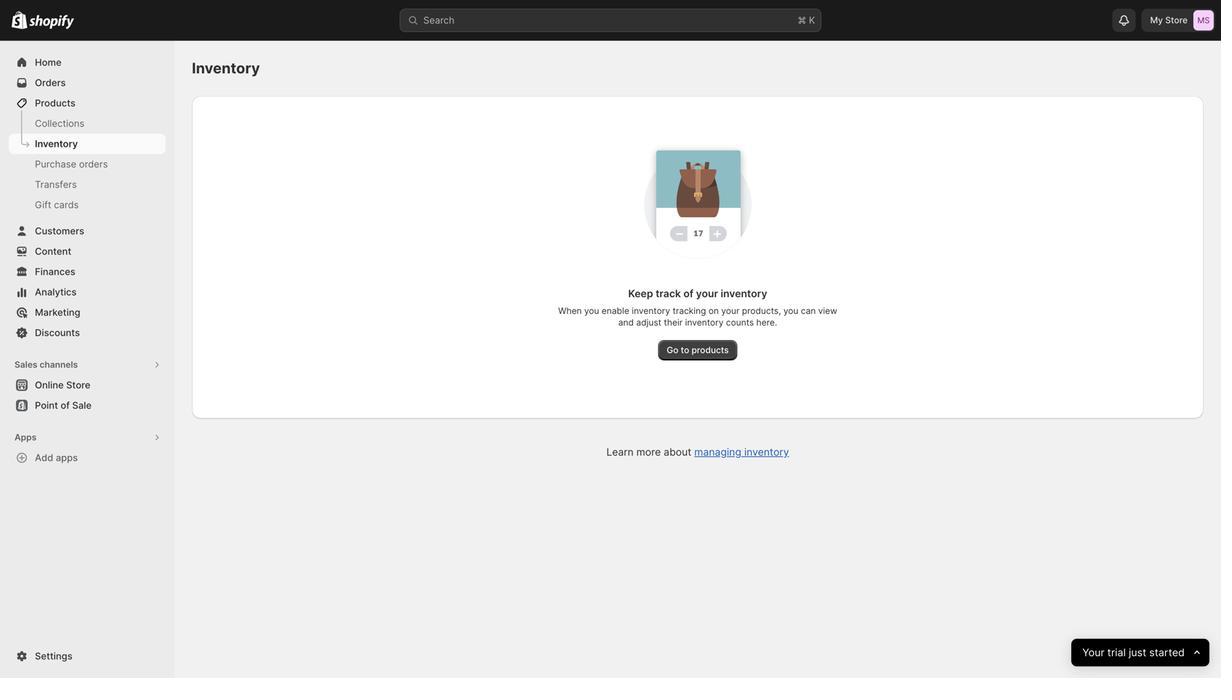 Task type: locate. For each thing, give the bounding box(es) containing it.
of inside keep track of your inventory when you enable inventory tracking on your products, you can view and adjust their inventory counts here.
[[684, 288, 694, 300]]

online store link
[[9, 375, 166, 395]]

your up counts
[[721, 306, 740, 316]]

1 you from the left
[[584, 306, 599, 316]]

keep track of your inventory when you enable inventory tracking on your products, you can view and adjust their inventory counts here.
[[558, 288, 837, 328]]

here.
[[757, 317, 777, 328]]

channels
[[40, 359, 78, 370]]

add apps button
[[9, 448, 166, 468]]

1 horizontal spatial you
[[784, 306, 799, 316]]

learn
[[607, 446, 634, 458]]

0 horizontal spatial you
[[584, 306, 599, 316]]

store right my
[[1165, 15, 1188, 25]]

just
[[1129, 647, 1146, 659]]

products
[[35, 97, 75, 109]]

keep
[[628, 288, 653, 300]]

store up 'sale'
[[66, 379, 90, 391]]

your
[[1082, 647, 1105, 659]]

of inside point of sale link
[[61, 400, 70, 411]]

when
[[558, 306, 582, 316]]

my
[[1150, 15, 1163, 25]]

store
[[1165, 15, 1188, 25], [66, 379, 90, 391]]

⌘
[[798, 15, 806, 26]]

on
[[709, 306, 719, 316]]

gift cards link
[[9, 195, 166, 215]]

apps button
[[9, 427, 166, 448]]

to
[[681, 345, 689, 355]]

you right when
[[584, 306, 599, 316]]

more
[[637, 446, 661, 458]]

customers link
[[9, 221, 166, 241]]

inventory right managing
[[744, 446, 789, 458]]

1 horizontal spatial of
[[684, 288, 694, 300]]

of up tracking
[[684, 288, 694, 300]]

online store button
[[0, 375, 174, 395]]

1 horizontal spatial store
[[1165, 15, 1188, 25]]

sales channels
[[15, 359, 78, 370]]

1 horizontal spatial shopify image
[[29, 15, 74, 29]]

analytics
[[35, 286, 77, 298]]

0 vertical spatial store
[[1165, 15, 1188, 25]]

point of sale link
[[9, 395, 166, 416]]

learn more about managing inventory
[[607, 446, 789, 458]]

2 you from the left
[[784, 306, 799, 316]]

point of sale button
[[0, 395, 174, 416]]

you left can
[[784, 306, 799, 316]]

managing
[[694, 446, 742, 458]]

transfers link
[[9, 174, 166, 195]]

enable
[[602, 306, 629, 316]]

content link
[[9, 241, 166, 262]]

inventory up products,
[[721, 288, 767, 300]]

0 vertical spatial of
[[684, 288, 694, 300]]

marketing link
[[9, 302, 166, 323]]

your
[[696, 288, 718, 300], [721, 306, 740, 316]]

finances link
[[9, 262, 166, 282]]

0 horizontal spatial shopify image
[[12, 11, 27, 29]]

of left 'sale'
[[61, 400, 70, 411]]

point
[[35, 400, 58, 411]]

can
[[801, 306, 816, 316]]

inventory up adjust
[[632, 306, 670, 316]]

collections
[[35, 118, 84, 129]]

inventory down on
[[685, 317, 724, 328]]

1 vertical spatial your
[[721, 306, 740, 316]]

counts
[[726, 317, 754, 328]]

about
[[664, 446, 692, 458]]

gift cards
[[35, 199, 79, 210]]

search
[[423, 15, 455, 26]]

online store
[[35, 379, 90, 391]]

inventory
[[192, 59, 260, 77], [35, 138, 78, 149]]

you
[[584, 306, 599, 316], [784, 306, 799, 316]]

discounts link
[[9, 323, 166, 343]]

store inside button
[[66, 379, 90, 391]]

0 horizontal spatial store
[[66, 379, 90, 391]]

your trial just started button
[[1071, 639, 1210, 667]]

0 horizontal spatial inventory
[[35, 138, 78, 149]]

store for online store
[[66, 379, 90, 391]]

inventory
[[721, 288, 767, 300], [632, 306, 670, 316], [685, 317, 724, 328], [744, 446, 789, 458]]

1 vertical spatial inventory
[[35, 138, 78, 149]]

1 vertical spatial store
[[66, 379, 90, 391]]

1 vertical spatial of
[[61, 400, 70, 411]]

orders
[[35, 77, 66, 88]]

0 horizontal spatial of
[[61, 400, 70, 411]]

marketing
[[35, 307, 80, 318]]

0 horizontal spatial your
[[696, 288, 718, 300]]

0 vertical spatial inventory
[[192, 59, 260, 77]]

your up on
[[696, 288, 718, 300]]

collections link
[[9, 113, 166, 134]]

1 horizontal spatial your
[[721, 306, 740, 316]]

orders
[[79, 158, 108, 170]]

of
[[684, 288, 694, 300], [61, 400, 70, 411]]

shopify image
[[12, 11, 27, 29], [29, 15, 74, 29]]

settings
[[35, 651, 72, 662]]

point of sale
[[35, 400, 92, 411]]



Task type: vqa. For each thing, say whether or not it's contained in the screenshot.
right the Sales
no



Task type: describe. For each thing, give the bounding box(es) containing it.
purchase
[[35, 158, 76, 170]]

managing inventory link
[[694, 446, 789, 458]]

home
[[35, 57, 62, 68]]

⌘ k
[[798, 15, 815, 26]]

analytics link
[[9, 282, 166, 302]]

go to products link
[[658, 340, 738, 361]]

apps
[[56, 452, 78, 463]]

customers
[[35, 225, 84, 237]]

add
[[35, 452, 53, 463]]

and
[[618, 317, 634, 328]]

tracking
[[673, 306, 706, 316]]

my store image
[[1194, 10, 1214, 31]]

products
[[692, 345, 729, 355]]

view
[[818, 306, 837, 316]]

products link
[[9, 93, 166, 113]]

your trial just started
[[1082, 647, 1185, 659]]

settings link
[[9, 646, 166, 667]]

my store
[[1150, 15, 1188, 25]]

started
[[1149, 647, 1185, 659]]

1 horizontal spatial inventory
[[192, 59, 260, 77]]

finances
[[35, 266, 75, 277]]

inventory link
[[9, 134, 166, 154]]

cards
[[54, 199, 79, 210]]

home link
[[9, 52, 166, 73]]

trial
[[1108, 647, 1126, 659]]

transfers
[[35, 179, 77, 190]]

apps
[[15, 432, 37, 443]]

purchase orders link
[[9, 154, 166, 174]]

orders link
[[9, 73, 166, 93]]

store for my store
[[1165, 15, 1188, 25]]

purchase orders
[[35, 158, 108, 170]]

products,
[[742, 306, 781, 316]]

discounts
[[35, 327, 80, 338]]

gift
[[35, 199, 51, 210]]

k
[[809, 15, 815, 26]]

go to products
[[667, 345, 729, 355]]

online
[[35, 379, 64, 391]]

add apps
[[35, 452, 78, 463]]

content
[[35, 246, 71, 257]]

adjust
[[636, 317, 662, 328]]

sales
[[15, 359, 37, 370]]

sales channels button
[[9, 355, 166, 375]]

their
[[664, 317, 683, 328]]

track
[[656, 288, 681, 300]]

sale
[[72, 400, 92, 411]]

go
[[667, 345, 679, 355]]

0 vertical spatial your
[[696, 288, 718, 300]]



